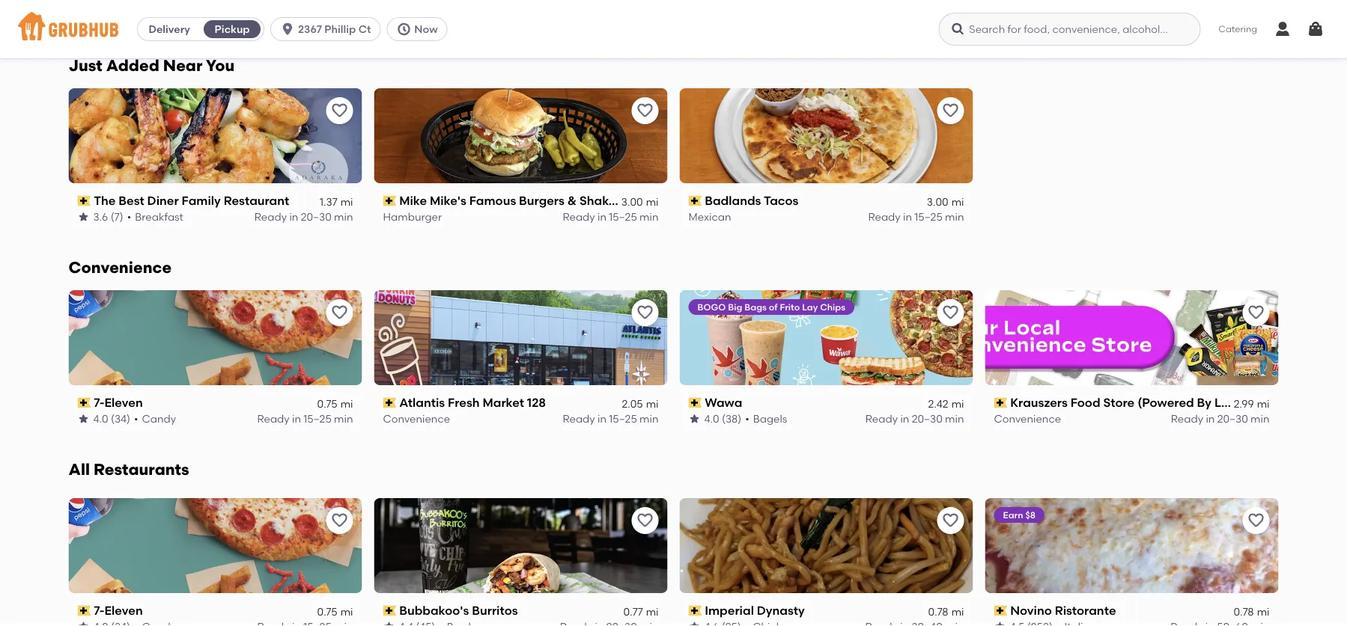 Task type: vqa. For each thing, say whether or not it's contained in the screenshot.
topmost 7-
yes



Task type: locate. For each thing, give the bounding box(es) containing it.
ready in 20–30 min
[[866, 9, 964, 21], [255, 211, 353, 223], [866, 413, 964, 426], [1171, 413, 1270, 426]]

ready for krauszers food store (powered by lula)
[[1171, 413, 1204, 426]]

4.0 for wawa
[[704, 413, 720, 426]]

0 vertical spatial eleven
[[104, 396, 143, 411]]

subscription pass image for novino ristorante
[[994, 606, 1008, 617]]

• dessert
[[138, 9, 184, 21]]

4.0 down wawa at the right of the page
[[704, 413, 720, 426]]

ready in 15–25 min
[[257, 9, 353, 21], [1174, 9, 1270, 21], [563, 211, 659, 223], [868, 211, 964, 223], [257, 413, 353, 426], [563, 413, 659, 426]]

mi for imperial dynasty logo
[[952, 606, 964, 618]]

mi for atlantis fresh market 128 logo
[[646, 398, 659, 410]]

0.75 for convenience
[[317, 398, 338, 410]]

bagels
[[753, 413, 787, 426]]

mike mike's famous burgers & shakes logo image
[[374, 89, 668, 184]]

1 7-eleven logo image from the top
[[69, 291, 362, 386]]

min for the best diner family restaurant
[[334, 211, 353, 223]]

subscription pass image for imperial dynasty
[[689, 606, 702, 617]]

phillip
[[325, 23, 356, 36]]

1 3.00 from the left
[[622, 195, 643, 208]]

4.9
[[1010, 9, 1024, 21]]

save this restaurant image for 'the best diner family restaurant logo'
[[331, 102, 349, 120]]

0.75 mi for convenience
[[317, 398, 353, 410]]

1.37 mi
[[320, 195, 353, 208]]

pickup button
[[201, 17, 264, 41]]

save this restaurant button for mike mike's famous burgers & shakes subscription pass image
[[632, 98, 659, 124]]

burgers
[[519, 194, 565, 208]]

subscription pass image for atlantis fresh market 128
[[383, 398, 396, 408]]

0 horizontal spatial 4.0
[[93, 413, 108, 426]]

4.0
[[93, 413, 108, 426], [704, 413, 720, 426]]

save this restaurant button for subscription pass image corresponding to the best diner family restaurant
[[326, 98, 353, 124]]

0 horizontal spatial svg image
[[280, 22, 295, 37]]

1 vertical spatial 0.75 mi
[[317, 606, 353, 618]]

15–25 for 7-eleven
[[304, 413, 332, 426]]

0 vertical spatial save this restaurant image
[[1247, 304, 1265, 322]]

min
[[334, 9, 353, 21], [945, 9, 964, 21], [1251, 9, 1270, 21], [334, 211, 353, 223], [640, 211, 659, 223], [945, 211, 964, 223], [334, 413, 353, 426], [640, 413, 659, 426], [945, 413, 964, 426], [1251, 413, 1270, 426]]

min for krauszers food store (powered by lula)
[[1251, 413, 1270, 426]]

2 0.78 mi from the left
[[1234, 606, 1270, 618]]

(7)
[[111, 211, 123, 223]]

• right the (1158)
[[1058, 9, 1062, 21]]

1 3.00 mi from the left
[[622, 195, 659, 208]]

2 horizontal spatial convenience
[[994, 413, 1061, 426]]

1 0.78 from the left
[[928, 606, 949, 618]]

restaurants
[[94, 461, 189, 480]]

2 save this restaurant image from the top
[[1247, 512, 1265, 530]]

5.0 (139)
[[93, 9, 134, 21]]

novino ristorante logo image
[[985, 499, 1279, 594]]

• for • breakfast
[[127, 211, 131, 223]]

1 5.0 from the left
[[93, 9, 109, 21]]

ready in 15–25 min for 7-eleven
[[257, 413, 353, 426]]

0 vertical spatial 7-eleven
[[94, 396, 143, 411]]

2 4.0 from the left
[[704, 413, 720, 426]]

1 0.75 mi from the top
[[317, 398, 353, 410]]

1 0.78 mi from the left
[[928, 606, 964, 618]]

star icon image
[[78, 9, 90, 21], [383, 9, 395, 21], [994, 9, 1006, 21], [78, 211, 90, 223], [78, 413, 90, 425], [689, 413, 701, 425], [78, 621, 90, 627], [383, 621, 395, 627], [689, 621, 701, 627], [994, 621, 1006, 627]]

0.78 for dynasty
[[928, 606, 949, 618]]

5.0
[[93, 9, 109, 21], [399, 9, 414, 21]]

7-eleven for convenience
[[94, 396, 143, 411]]

7- for convenience
[[94, 396, 104, 411]]

krauszers
[[1011, 396, 1068, 411]]

convenience
[[69, 258, 172, 278], [383, 413, 450, 426], [994, 413, 1061, 426]]

of
[[769, 302, 778, 313]]

subscription pass image left 'mike'
[[383, 196, 396, 206]]

1 vertical spatial 7-eleven
[[94, 604, 143, 619]]

0 horizontal spatial 3.00 mi
[[622, 195, 659, 208]]

128
[[527, 396, 546, 411]]

0 horizontal spatial 0.78
[[928, 606, 949, 618]]

1 horizontal spatial 3.00 mi
[[927, 195, 964, 208]]

delivery
[[149, 23, 190, 36]]

5.0 left (40) at the left of page
[[399, 9, 414, 21]]

2.05
[[622, 398, 643, 410]]

eleven
[[104, 396, 143, 411], [104, 604, 143, 619]]

mi for "novino ristorante logo"
[[1257, 606, 1270, 618]]

subscription pass image for mike mike's famous burgers & shakes
[[383, 196, 396, 206]]

4.0 for 7-eleven
[[93, 413, 108, 426]]

shakes
[[580, 194, 622, 208]]

• chinese
[[1058, 9, 1107, 21]]

7- for all restaurants
[[94, 604, 104, 619]]

1 vertical spatial 0.75
[[317, 606, 338, 618]]

• right (139)
[[138, 9, 142, 21]]

4.0 left '(34)' on the left bottom of the page
[[93, 413, 108, 426]]

store
[[1104, 396, 1135, 411]]

• right (7)
[[127, 211, 131, 223]]

svg image down 5.0 (40)
[[396, 22, 411, 37]]

1 7- from the top
[[94, 396, 104, 411]]

earn $8
[[1003, 510, 1036, 521]]

ct
[[359, 23, 371, 36]]

mike
[[399, 194, 427, 208]]

0 vertical spatial 0.75 mi
[[317, 398, 353, 410]]

15–25 for badlands tacos
[[915, 211, 943, 223]]

1 vertical spatial save this restaurant image
[[1247, 512, 1265, 530]]

2.42
[[928, 398, 949, 410]]

save this restaurant button for imperial dynasty subscription pass image
[[937, 508, 964, 535]]

save this restaurant image for badlands tacos logo
[[942, 102, 960, 120]]

subscription pass image for the best diner family restaurant
[[78, 196, 91, 206]]

1 0.75 from the top
[[317, 398, 338, 410]]

0 vertical spatial 7-
[[94, 396, 104, 411]]

0.75
[[317, 398, 338, 410], [317, 606, 338, 618]]

ready for 7-eleven
[[257, 413, 290, 426]]

subscription pass image up all
[[78, 398, 91, 408]]

bags
[[745, 302, 767, 313]]

convenience down the krauszers
[[994, 413, 1061, 426]]

0.75 for all restaurants
[[317, 606, 338, 618]]

ready in 15–25 min for badlands tacos
[[868, 211, 964, 223]]

subscription pass image left the imperial
[[689, 606, 702, 617]]

2 3.00 mi from the left
[[927, 195, 964, 208]]

0 horizontal spatial convenience
[[69, 258, 172, 278]]

0 horizontal spatial 3.00
[[622, 195, 643, 208]]

1 horizontal spatial svg image
[[396, 22, 411, 37]]

svg image inside 2367 phillip ct button
[[280, 22, 295, 37]]

0.78 mi for novino ristorante
[[1234, 606, 1270, 618]]

svg image for now
[[396, 22, 411, 37]]

svg image inside now button
[[396, 22, 411, 37]]

0.78 mi
[[928, 606, 964, 618], [1234, 606, 1270, 618]]

0.77
[[624, 606, 643, 618]]

1 4.0 from the left
[[93, 413, 108, 426]]

1 horizontal spatial 3.00
[[927, 195, 949, 208]]

0 vertical spatial 0.75
[[317, 398, 338, 410]]

by
[[1197, 396, 1212, 411]]

2 0.75 from the top
[[317, 606, 338, 618]]

mexican
[[689, 211, 731, 223]]

hamburger
[[383, 211, 442, 223]]

2 horizontal spatial svg image
[[1307, 20, 1325, 38]]

2 7-eleven logo image from the top
[[69, 499, 362, 594]]

in for 7-eleven
[[292, 413, 301, 426]]

1 eleven from the top
[[104, 396, 143, 411]]

• for • dessert
[[138, 9, 142, 21]]

2 3.00 from the left
[[927, 195, 949, 208]]

ready
[[257, 9, 290, 21], [866, 9, 898, 21], [1174, 9, 1206, 21], [255, 211, 287, 223], [563, 211, 595, 223], [868, 211, 901, 223], [257, 413, 290, 426], [563, 413, 595, 426], [866, 413, 898, 426], [1171, 413, 1204, 426]]

(40)
[[417, 9, 436, 21]]

1 horizontal spatial 0.78
[[1234, 606, 1254, 618]]

subscription pass image for wawa
[[689, 398, 702, 408]]

Search for food, convenience, alcohol... search field
[[939, 13, 1201, 46]]

1 vertical spatial eleven
[[104, 604, 143, 619]]

3.6 (7)
[[93, 211, 123, 223]]

2 5.0 from the left
[[399, 9, 414, 21]]

0 horizontal spatial 5.0
[[93, 9, 109, 21]]

save this restaurant button for subscription pass icon corresponding to atlantis fresh market 128
[[632, 300, 659, 327]]

in for the best diner family restaurant
[[289, 211, 298, 223]]

subscription pass image
[[78, 196, 91, 206], [383, 196, 396, 206], [689, 196, 702, 206], [78, 398, 91, 408], [383, 606, 396, 617], [689, 606, 702, 617]]

family
[[182, 194, 221, 208]]

badlands
[[705, 194, 761, 208]]

imperial dynasty
[[705, 604, 805, 619]]

save this restaurant image for imperial dynasty logo
[[942, 512, 960, 530]]

subscription pass image up mexican
[[689, 196, 702, 206]]

mi for krauszers food store (powered by lula) logo
[[1257, 398, 1270, 410]]

1 save this restaurant image from the top
[[1247, 304, 1265, 322]]

5.0 (40)
[[399, 9, 436, 21]]

2 svg image from the left
[[396, 22, 411, 37]]

save this restaurant image inside button
[[1247, 304, 1265, 322]]

eleven for convenience
[[104, 396, 143, 411]]

15–25 for mike mike's famous burgers & shakes
[[609, 211, 637, 223]]

big
[[728, 302, 743, 313]]

breakfast
[[135, 211, 183, 223]]

4.0 (38)
[[704, 413, 742, 426]]

the best diner family restaurant
[[94, 194, 289, 208]]

the best diner family restaurant logo image
[[69, 89, 362, 184]]

svg image left 2367
[[280, 22, 295, 37]]

svg image
[[1274, 20, 1292, 38], [1307, 20, 1325, 38], [951, 22, 966, 37]]

1 horizontal spatial 0.78 mi
[[1234, 606, 1270, 618]]

0.75 mi for all restaurants
[[317, 606, 353, 618]]

2 0.75 mi from the top
[[317, 606, 353, 618]]

just added near you
[[69, 56, 235, 75]]

• right '(34)' on the left bottom of the page
[[134, 413, 138, 426]]

mi
[[341, 195, 353, 208], [646, 195, 659, 208], [952, 195, 964, 208], [341, 398, 353, 410], [646, 398, 659, 410], [952, 398, 964, 410], [1257, 398, 1270, 410], [341, 606, 353, 618], [646, 606, 659, 618], [952, 606, 964, 618], [1257, 606, 1270, 618]]

• right (40) at the left of page
[[440, 9, 444, 21]]

1 horizontal spatial convenience
[[383, 413, 450, 426]]

convenience down (7)
[[69, 258, 172, 278]]

1 vertical spatial 7-
[[94, 604, 104, 619]]

subscription pass image for 7-eleven
[[78, 606, 91, 617]]

ready in 20–30 min for wawa
[[866, 413, 964, 426]]

1 horizontal spatial 4.0
[[704, 413, 720, 426]]

1 svg image from the left
[[280, 22, 295, 37]]

3.00 for badlands tacos
[[927, 195, 949, 208]]

save this restaurant image for mike mike's famous burgers & shakes logo at the left of the page
[[636, 102, 654, 120]]

save this restaurant button for subscription pass image related to badlands tacos
[[937, 98, 964, 124]]

• for • chinese
[[1058, 9, 1062, 21]]

delivery button
[[138, 17, 201, 41]]

2 0.78 from the left
[[1234, 606, 1254, 618]]

subscription pass image left bubbakoo's
[[383, 606, 396, 617]]

0 vertical spatial 7-eleven logo image
[[69, 291, 362, 386]]

2 eleven from the top
[[104, 604, 143, 619]]

2367 phillip ct
[[298, 23, 371, 36]]

2 7- from the top
[[94, 604, 104, 619]]

ready in 15–25 min for atlantis fresh market 128
[[563, 413, 659, 426]]

save this restaurant image for bubbakoo's burritos logo
[[636, 512, 654, 530]]

atlantis fresh market 128
[[399, 396, 546, 411]]

save this restaurant button for subscription pass icon associated with 7-eleven
[[326, 508, 353, 535]]

1 7-eleven from the top
[[94, 396, 143, 411]]

svg image
[[280, 22, 295, 37], [396, 22, 411, 37]]

mi for badlands tacos logo
[[952, 195, 964, 208]]

7-eleven logo image for convenience
[[69, 291, 362, 386]]

subscription pass image
[[383, 398, 396, 408], [689, 398, 702, 408], [994, 398, 1008, 408], [78, 606, 91, 617], [994, 606, 1008, 617]]

(139)
[[111, 9, 134, 21]]

ready for wawa
[[866, 413, 898, 426]]

•
[[138, 9, 142, 21], [440, 9, 444, 21], [1058, 9, 1062, 21], [127, 211, 131, 223], [134, 413, 138, 426], [745, 413, 750, 426]]

tacos
[[764, 194, 799, 208]]

imperial dynasty logo image
[[680, 499, 973, 594]]

1 horizontal spatial 5.0
[[399, 9, 414, 21]]

save this restaurant button for krauszers food store (powered by lula)'s subscription pass icon
[[1243, 300, 1270, 327]]

20–30
[[912, 9, 943, 21], [301, 211, 332, 223], [912, 413, 943, 426], [1218, 413, 1248, 426]]

ristorante
[[1055, 604, 1116, 619]]

7-eleven
[[94, 396, 143, 411], [94, 604, 143, 619]]

• right (38)
[[745, 413, 750, 426]]

subscription pass image left the
[[78, 196, 91, 206]]

wawa logo image
[[680, 291, 973, 386]]

1 vertical spatial 7-eleven logo image
[[69, 499, 362, 594]]

7-eleven logo image
[[69, 291, 362, 386], [69, 499, 362, 594]]

0 horizontal spatial svg image
[[951, 22, 966, 37]]

2 7-eleven from the top
[[94, 604, 143, 619]]

convenience for atlantis fresh market 128
[[383, 413, 450, 426]]

in
[[292, 9, 301, 21], [901, 9, 910, 21], [1209, 9, 1218, 21], [289, 211, 298, 223], [598, 211, 607, 223], [903, 211, 912, 223], [292, 413, 301, 426], [598, 413, 607, 426], [901, 413, 910, 426], [1206, 413, 1215, 426]]

0 horizontal spatial 0.78 mi
[[928, 606, 964, 618]]

frito
[[780, 302, 800, 313]]

20–30 for wawa
[[912, 413, 943, 426]]

• breakfast
[[127, 211, 183, 223]]

convenience down atlantis
[[383, 413, 450, 426]]

ready for atlantis fresh market 128
[[563, 413, 595, 426]]

save this restaurant image
[[331, 102, 349, 120], [636, 102, 654, 120], [942, 102, 960, 120], [331, 304, 349, 322], [636, 304, 654, 322], [942, 304, 960, 322], [331, 512, 349, 530], [636, 512, 654, 530], [942, 512, 960, 530]]

5.0 left (139)
[[93, 9, 109, 21]]

save this restaurant image
[[1247, 304, 1265, 322], [1247, 512, 1265, 530]]

0.75 mi
[[317, 398, 353, 410], [317, 606, 353, 618]]



Task type: describe. For each thing, give the bounding box(es) containing it.
ready in 20–30 min for the best diner family restaurant
[[255, 211, 353, 223]]

• for • bagels
[[745, 413, 750, 426]]

1.37
[[320, 195, 338, 208]]

bogo big bags of frito lay chips
[[698, 302, 846, 313]]

imperial
[[705, 604, 754, 619]]

in for wawa
[[901, 413, 910, 426]]

min for wawa
[[945, 413, 964, 426]]

lula)
[[1215, 396, 1245, 411]]

2.42 mi
[[928, 398, 964, 410]]

mi for wawa logo
[[952, 398, 964, 410]]

2.05 mi
[[622, 398, 659, 410]]

20–30 for the best diner family restaurant
[[301, 211, 332, 223]]

burritos
[[472, 604, 518, 619]]

badlands tacos
[[705, 194, 799, 208]]

3.00 mi for badlands tacos
[[927, 195, 964, 208]]

4.0 (34)
[[93, 413, 130, 426]]

svg image for 2367 phillip ct
[[280, 22, 295, 37]]

in for atlantis fresh market 128
[[598, 413, 607, 426]]

3.00 for mike mike's famous burgers & shakes
[[622, 195, 643, 208]]

main navigation navigation
[[0, 0, 1347, 58]]

now
[[414, 23, 438, 36]]

2367
[[298, 23, 322, 36]]

convenience for krauszers food store (powered by lula)
[[994, 413, 1061, 426]]

ready in 15–25 min for mike mike's famous burgers & shakes
[[563, 211, 659, 223]]

best
[[119, 194, 144, 208]]

4.9 (1158)
[[1010, 9, 1054, 21]]

bubbakoo's
[[399, 604, 469, 619]]

earn
[[1003, 510, 1024, 521]]

ready for mike mike's famous burgers & shakes
[[563, 211, 595, 223]]

• for • candy
[[134, 413, 138, 426]]

mike mike's famous burgers & shakes
[[399, 194, 622, 208]]

chinese
[[1066, 9, 1107, 21]]

20–30 for krauszers food store (powered by lula)
[[1218, 413, 1248, 426]]

the
[[94, 194, 116, 208]]

subscription pass image for krauszers food store (powered by lula)
[[994, 398, 1008, 408]]

restaurant
[[224, 194, 289, 208]]

3.6
[[93, 211, 108, 223]]

0.78 mi for imperial dynasty
[[928, 606, 964, 618]]

in for krauszers food store (powered by lula)
[[1206, 413, 1215, 426]]

7-eleven logo image for all restaurants
[[69, 499, 362, 594]]

catering button
[[1208, 12, 1268, 46]]

min for badlands tacos
[[945, 211, 964, 223]]

• for •
[[440, 9, 444, 21]]

bogo
[[698, 302, 726, 313]]

you
[[206, 56, 235, 75]]

food
[[1071, 396, 1101, 411]]

(powered
[[1138, 396, 1194, 411]]

atlantis fresh market 128 logo image
[[374, 291, 668, 386]]

0.78 for ristorante
[[1234, 606, 1254, 618]]

famous
[[469, 194, 516, 208]]

krauszers food store (powered by lula) logo image
[[985, 291, 1279, 386]]

lay
[[802, 302, 818, 313]]

added
[[106, 56, 159, 75]]

mi for 'the best diner family restaurant logo'
[[341, 195, 353, 208]]

3.00 mi for mike mike's famous burgers & shakes
[[622, 195, 659, 208]]

save this restaurant image for atlantis fresh market 128 logo
[[636, 304, 654, 322]]

diner
[[147, 194, 179, 208]]

min for atlantis fresh market 128
[[640, 413, 659, 426]]

15–25 for atlantis fresh market 128
[[609, 413, 637, 426]]

(1158)
[[1027, 9, 1054, 21]]

all restaurants
[[69, 461, 189, 480]]

7-eleven for all restaurants
[[94, 604, 143, 619]]

badlands tacos logo image
[[680, 89, 973, 184]]

in for mike mike's famous burgers & shakes
[[598, 211, 607, 223]]

all
[[69, 461, 90, 480]]

mike's
[[430, 194, 467, 208]]

2.99
[[1234, 398, 1254, 410]]

just
[[69, 56, 102, 75]]

krauszers food store (powered by lula)
[[1011, 396, 1245, 411]]

1 horizontal spatial svg image
[[1274, 20, 1292, 38]]

fresh
[[448, 396, 480, 411]]

(34)
[[111, 413, 130, 426]]

catering
[[1219, 23, 1258, 34]]

chips
[[820, 302, 846, 313]]

novino
[[1011, 604, 1052, 619]]

novino ristorante
[[1011, 604, 1116, 619]]

mi for bubbakoo's burritos logo
[[646, 606, 659, 618]]

ready in 20–30 min for krauszers food store (powered by lula)
[[1171, 413, 1270, 426]]

atlantis
[[399, 396, 445, 411]]

subscription pass image for 7-eleven
[[78, 398, 91, 408]]

5.0 for 5.0 (139)
[[93, 9, 109, 21]]

dessert
[[146, 9, 184, 21]]

eleven for all restaurants
[[104, 604, 143, 619]]

&
[[568, 194, 577, 208]]

ready for badlands tacos
[[868, 211, 901, 223]]

save this restaurant button for subscription pass image associated with bubbakoo's burritos
[[632, 508, 659, 535]]

pickup
[[215, 23, 250, 36]]

2.99 mi
[[1234, 398, 1270, 410]]

2367 phillip ct button
[[270, 17, 387, 41]]

bubbakoo's burritos
[[399, 604, 518, 619]]

min for mike mike's famous burgers & shakes
[[640, 211, 659, 223]]

• bagels
[[745, 413, 787, 426]]

5.0 for 5.0 (40)
[[399, 9, 414, 21]]

candy
[[142, 413, 176, 426]]

0.77 mi
[[624, 606, 659, 618]]

ready for the best diner family restaurant
[[255, 211, 287, 223]]

• candy
[[134, 413, 176, 426]]

in for badlands tacos
[[903, 211, 912, 223]]

subscription pass image for badlands tacos
[[689, 196, 702, 206]]

mi for mike mike's famous burgers & shakes logo at the left of the page
[[646, 195, 659, 208]]

(38)
[[722, 413, 742, 426]]

min for 7-eleven
[[334, 413, 353, 426]]

subscription pass image for bubbakoo's burritos
[[383, 606, 396, 617]]

wawa
[[705, 396, 743, 411]]

near
[[163, 56, 203, 75]]

bubbakoo's burritos logo image
[[374, 499, 668, 594]]

now button
[[387, 17, 454, 41]]

market
[[483, 396, 524, 411]]

save this restaurant button for 7-eleven subscription pass image
[[326, 300, 353, 327]]

dynasty
[[757, 604, 805, 619]]



